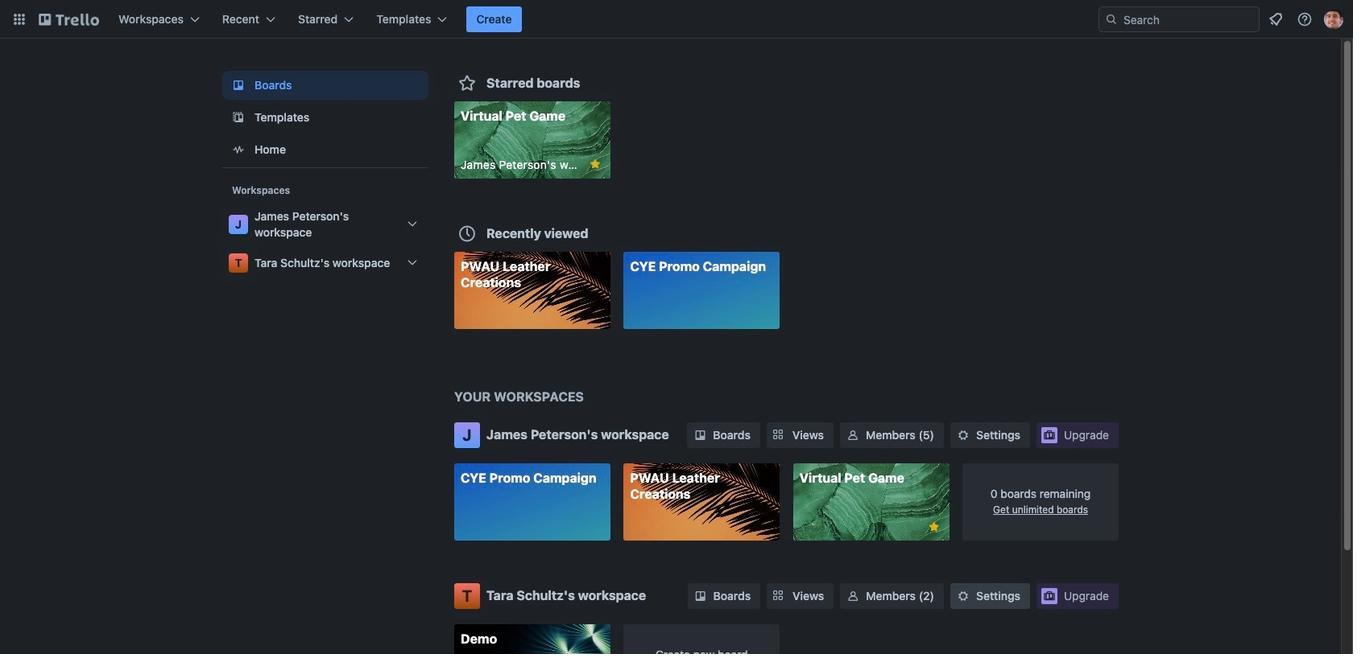 Task type: vqa. For each thing, say whether or not it's contained in the screenshot.
the topmost April
no



Task type: describe. For each thing, give the bounding box(es) containing it.
template board image
[[229, 108, 248, 127]]

Search field
[[1099, 6, 1260, 32]]

open information menu image
[[1297, 11, 1313, 27]]

james peterson (jamespeterson93) image
[[1324, 10, 1344, 29]]

0 notifications image
[[1266, 10, 1286, 29]]

board image
[[229, 76, 248, 95]]

back to home image
[[39, 6, 99, 32]]



Task type: locate. For each thing, give the bounding box(es) containing it.
primary element
[[0, 0, 1353, 39]]

click to unstar this board. it will be removed from your starred list. image
[[588, 157, 602, 172]]

search image
[[1105, 13, 1118, 26]]

sm image
[[845, 428, 861, 444], [845, 588, 861, 605], [955, 588, 972, 605]]

home image
[[229, 140, 248, 159]]

sm image
[[692, 428, 708, 444], [955, 428, 972, 444], [692, 588, 709, 605]]



